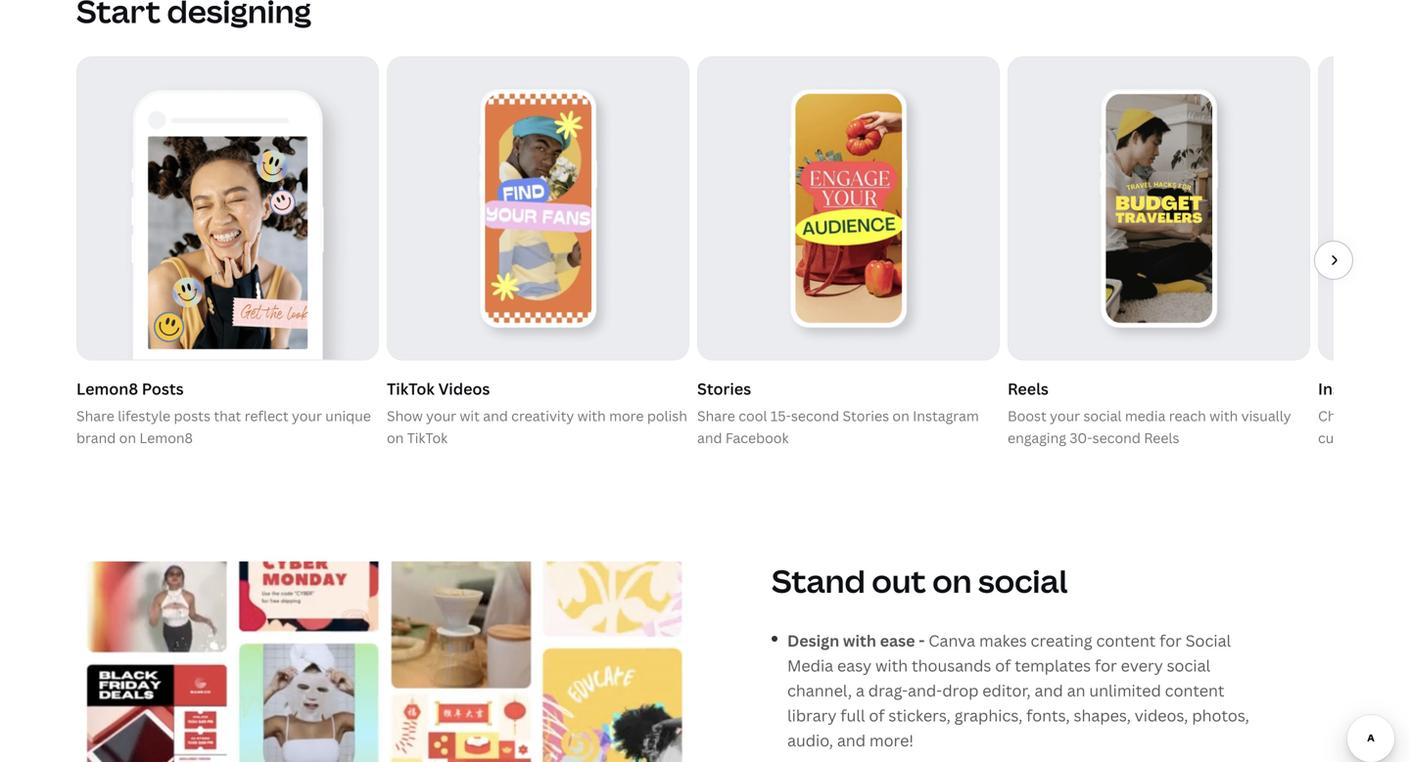 Task type: vqa. For each thing, say whether or not it's contained in the screenshot.
Date modified
no



Task type: describe. For each thing, give the bounding box(es) containing it.
social inside canva makes creating content for social media easy with thousands of templates for every social channel, a drag-and-drop editor, and an unlimited content library full of stickers, graphics, fonts, shapes, videos, photos, audio, and more!
[[1167, 656, 1211, 677]]

social
[[1186, 630, 1231, 652]]

more
[[609, 407, 644, 425]]

1 horizontal spatial of
[[995, 656, 1011, 677]]

canva makes creating content for social media easy with thousands of templates for every social channel, a drag-and-drop editor, and an unlimited content library full of stickers, graphics, fonts, shapes, videos, photos, audio, and more!
[[787, 630, 1249, 752]]

reels@2x image
[[1009, 57, 1309, 360]]

drop
[[942, 681, 979, 702]]

brand
[[76, 429, 116, 447]]

0 horizontal spatial reels
[[1008, 378, 1049, 399]]

1 vertical spatial content
[[1165, 681, 1225, 702]]

shapes,
[[1074, 706, 1131, 727]]

thousands
[[912, 656, 991, 677]]

polish
[[647, 407, 687, 425]]

a
[[856, 681, 865, 702]]

and-
[[908, 681, 942, 702]]

audio,
[[787, 731, 833, 752]]

instagram po
[[1318, 378, 1410, 399]]

creating
[[1031, 630, 1093, 652]]

easy
[[837, 656, 872, 677]]

lemon8 posts
[[76, 378, 184, 399]]

lemon8 inside share lifestyle posts that reflect your unique brand on lemon8
[[139, 429, 193, 447]]

cool
[[739, 407, 767, 425]]

-
[[919, 630, 925, 652]]

media
[[787, 656, 834, 677]]

0 horizontal spatial stories
[[697, 378, 751, 399]]

and inside share cool 15-second stories on instagram and facebook
[[697, 429, 722, 447]]

stories inside share cool 15-second stories on instagram and facebook
[[843, 407, 889, 425]]

choose from f
[[1318, 407, 1410, 447]]

out
[[872, 560, 926, 603]]

full
[[841, 706, 865, 727]]

on inside share cool 15-second stories on instagram and facebook
[[893, 407, 910, 425]]

stand
[[772, 560, 865, 603]]

choose
[[1318, 407, 1368, 425]]

0 vertical spatial lemon8
[[76, 378, 138, 399]]

creativity
[[511, 407, 574, 425]]

with up 'easy' on the right bottom of page
[[843, 630, 876, 652]]

stickers,
[[889, 706, 951, 727]]

boost your social media reach with visually engaging 30-second reels
[[1008, 407, 1291, 447]]

facebook
[[726, 429, 789, 447]]

with inside boost your social media reach with visually engaging 30-second reels
[[1210, 407, 1238, 425]]

reach
[[1169, 407, 1206, 425]]

and inside show your wit and creativity with more polish on tiktok
[[483, 407, 508, 425]]

lifestyle
[[118, 407, 171, 425]]

share lifestyle posts that reflect your unique brand on lemon8
[[76, 407, 371, 447]]

videos
[[438, 378, 490, 399]]

graphics,
[[954, 706, 1023, 727]]

0 vertical spatial for
[[1160, 630, 1182, 652]]

media
[[1125, 407, 1166, 425]]

share for stories
[[697, 407, 735, 425]]

tiktok videos
[[387, 378, 490, 399]]

more!
[[869, 731, 914, 752]]

0 vertical spatial tiktok
[[387, 378, 435, 399]]

on inside share lifestyle posts that reflect your unique brand on lemon8
[[119, 429, 136, 447]]



Task type: locate. For each thing, give the bounding box(es) containing it.
canva
[[929, 630, 975, 652]]

0 horizontal spatial instagram
[[913, 407, 979, 425]]

stories
[[697, 378, 751, 399], [843, 407, 889, 425]]

tiktok inside show your wit and creativity with more polish on tiktok
[[407, 429, 448, 447]]

instagram
[[1318, 378, 1395, 399], [913, 407, 979, 425]]

lemon8 posts image
[[77, 57, 378, 360]]

1 vertical spatial for
[[1095, 656, 1117, 677]]

stories right the 15-
[[843, 407, 889, 425]]

social
[[1084, 407, 1122, 425], [978, 560, 1068, 603], [1167, 656, 1211, 677]]

instagram left boost
[[913, 407, 979, 425]]

lemon8
[[76, 378, 138, 399], [139, 429, 193, 447]]

0 vertical spatial social
[[1084, 407, 1122, 425]]

reflect
[[245, 407, 289, 425]]

and
[[483, 407, 508, 425], [697, 429, 722, 447], [1035, 681, 1063, 702], [837, 731, 866, 752]]

second inside share cool 15-second stories on instagram and facebook
[[791, 407, 839, 425]]

0 vertical spatial instagram
[[1318, 378, 1395, 399]]

your up 30-
[[1050, 407, 1080, 425]]

share up brand
[[76, 407, 114, 425]]

for left social
[[1160, 630, 1182, 652]]

0 horizontal spatial content
[[1096, 630, 1156, 652]]

0 vertical spatial content
[[1096, 630, 1156, 652]]

design with ease -
[[787, 630, 925, 652]]

igpost@2x image
[[1319, 57, 1410, 360]]

for
[[1160, 630, 1182, 652], [1095, 656, 1117, 677]]

makes
[[979, 630, 1027, 652]]

on
[[893, 407, 910, 425], [119, 429, 136, 447], [387, 429, 404, 447], [932, 560, 972, 603]]

of down makes
[[995, 656, 1011, 677]]

content up every
[[1096, 630, 1156, 652]]

instagram up choose
[[1318, 378, 1395, 399]]

30-
[[1070, 429, 1093, 447]]

wit
[[460, 407, 480, 425]]

1 vertical spatial tiktok
[[407, 429, 448, 447]]

1 horizontal spatial stories
[[843, 407, 889, 425]]

social inside boost your social media reach with visually engaging 30-second reels
[[1084, 407, 1122, 425]]

1 vertical spatial instagram
[[913, 407, 979, 425]]

1 horizontal spatial share
[[697, 407, 735, 425]]

3 your from the left
[[1050, 407, 1080, 425]]

for up unlimited
[[1095, 656, 1117, 677]]

second inside boost your social media reach with visually engaging 30-second reels
[[1093, 429, 1141, 447]]

1 horizontal spatial second
[[1093, 429, 1141, 447]]

posts
[[142, 378, 184, 399]]

2 vertical spatial social
[[1167, 656, 1211, 677]]

engaging
[[1008, 429, 1066, 447]]

and down full
[[837, 731, 866, 752]]

stories up cool
[[697, 378, 751, 399]]

lemon8 up lifestyle
[[76, 378, 138, 399]]

stand out on social
[[772, 560, 1068, 603]]

share
[[76, 407, 114, 425], [697, 407, 735, 425]]

1 your from the left
[[292, 407, 322, 425]]

1 horizontal spatial reels
[[1144, 429, 1179, 447]]

reels inside boost your social media reach with visually engaging 30-second reels
[[1144, 429, 1179, 447]]

second right cool
[[791, 407, 839, 425]]

15-
[[771, 407, 791, 425]]

po
[[1399, 378, 1410, 399]]

fonts,
[[1026, 706, 1070, 727]]

library
[[787, 706, 837, 727]]

your inside share lifestyle posts that reflect your unique brand on lemon8
[[292, 407, 322, 425]]

posts
[[174, 407, 210, 425]]

videos,
[[1135, 706, 1188, 727]]

instagram inside share cool 15-second stories on instagram and facebook
[[913, 407, 979, 425]]

content
[[1096, 630, 1156, 652], [1165, 681, 1225, 702]]

2 share from the left
[[697, 407, 735, 425]]

0 vertical spatial of
[[995, 656, 1011, 677]]

your for tiktok videos
[[426, 407, 456, 425]]

with
[[577, 407, 606, 425], [1210, 407, 1238, 425], [843, 630, 876, 652], [875, 656, 908, 677]]

tiktokvideo@2x image
[[388, 57, 688, 360]]

photos,
[[1192, 706, 1249, 727]]

channel,
[[787, 681, 852, 702]]

your
[[292, 407, 322, 425], [426, 407, 456, 425], [1050, 407, 1080, 425]]

boost
[[1008, 407, 1047, 425]]

reels
[[1008, 378, 1049, 399], [1144, 429, 1179, 447]]

drag-
[[868, 681, 908, 702]]

2 horizontal spatial social
[[1167, 656, 1211, 677]]

tiktok
[[387, 378, 435, 399], [407, 429, 448, 447]]

ease
[[880, 630, 915, 652]]

share inside share cool 15-second stories on instagram and facebook
[[697, 407, 735, 425]]

every
[[1121, 656, 1163, 677]]

0 vertical spatial stories
[[697, 378, 751, 399]]

from
[[1371, 407, 1403, 425]]

0 vertical spatial reels
[[1008, 378, 1049, 399]]

your inside boost your social media reach with visually engaging 30-second reels
[[1050, 407, 1080, 425]]

with left more
[[577, 407, 606, 425]]

reels down media
[[1144, 429, 1179, 447]]

1 horizontal spatial for
[[1160, 630, 1182, 652]]

on inside show your wit and creativity with more polish on tiktok
[[387, 429, 404, 447]]

1 vertical spatial lemon8
[[139, 429, 193, 447]]

1 vertical spatial social
[[978, 560, 1068, 603]]

an
[[1067, 681, 1086, 702]]

0 vertical spatial second
[[791, 407, 839, 425]]

unlimited
[[1089, 681, 1161, 702]]

1 horizontal spatial content
[[1165, 681, 1225, 702]]

editor,
[[983, 681, 1031, 702]]

2 your from the left
[[426, 407, 456, 425]]

reels up boost
[[1008, 378, 1049, 399]]

that
[[214, 407, 241, 425]]

design
[[787, 630, 839, 652]]

content up photos,
[[1165, 681, 1225, 702]]

and right the wit
[[483, 407, 508, 425]]

1 horizontal spatial social
[[1084, 407, 1122, 425]]

2 horizontal spatial your
[[1050, 407, 1080, 425]]

with up drag-
[[875, 656, 908, 677]]

1 vertical spatial reels
[[1144, 429, 1179, 447]]

with inside show your wit and creativity with more polish on tiktok
[[577, 407, 606, 425]]

visually
[[1241, 407, 1291, 425]]

your inside show your wit and creativity with more polish on tiktok
[[426, 407, 456, 425]]

0 horizontal spatial lemon8
[[76, 378, 138, 399]]

1 vertical spatial second
[[1093, 429, 1141, 447]]

social up 30-
[[1084, 407, 1122, 425]]

with right reach on the bottom of page
[[1210, 407, 1238, 425]]

social up makes
[[978, 560, 1068, 603]]

second down media
[[1093, 429, 1141, 447]]

1 horizontal spatial lemon8
[[139, 429, 193, 447]]

0 horizontal spatial social
[[978, 560, 1068, 603]]

with inside canva makes creating content for social media easy with thousands of templates for every social channel, a drag-and-drop editor, and an unlimited content library full of stickers, graphics, fonts, shapes, videos, photos, audio, and more!
[[875, 656, 908, 677]]

and up fonts,
[[1035, 681, 1063, 702]]

your for reels
[[1050, 407, 1080, 425]]

1 horizontal spatial your
[[426, 407, 456, 425]]

and left the facebook in the bottom of the page
[[697, 429, 722, 447]]

share left cool
[[697, 407, 735, 425]]

show
[[387, 407, 423, 425]]

0 horizontal spatial second
[[791, 407, 839, 425]]

of
[[995, 656, 1011, 677], [869, 706, 885, 727]]

lemon8 down lifestyle
[[139, 429, 193, 447]]

templates
[[1015, 656, 1091, 677]]

0 horizontal spatial share
[[76, 407, 114, 425]]

your down tiktok videos
[[426, 407, 456, 425]]

show your wit and creativity with more polish on tiktok
[[387, 407, 687, 447]]

stories@2x image
[[698, 57, 999, 360]]

f
[[1407, 407, 1410, 425]]

1 horizontal spatial instagram
[[1318, 378, 1395, 399]]

0 horizontal spatial of
[[869, 706, 885, 727]]

tiktok down show
[[407, 429, 448, 447]]

share for lemon8 posts
[[76, 407, 114, 425]]

tiktok up show
[[387, 378, 435, 399]]

1 share from the left
[[76, 407, 114, 425]]

1 vertical spatial stories
[[843, 407, 889, 425]]

your right reflect
[[292, 407, 322, 425]]

share cool 15-second stories on instagram and facebook
[[697, 407, 979, 447]]

1 vertical spatial of
[[869, 706, 885, 727]]

second
[[791, 407, 839, 425], [1093, 429, 1141, 447]]

0 horizontal spatial for
[[1095, 656, 1117, 677]]

share inside share lifestyle posts that reflect your unique brand on lemon8
[[76, 407, 114, 425]]

of right full
[[869, 706, 885, 727]]

social down social
[[1167, 656, 1211, 677]]

unique
[[325, 407, 371, 425]]

0 horizontal spatial your
[[292, 407, 322, 425]]



